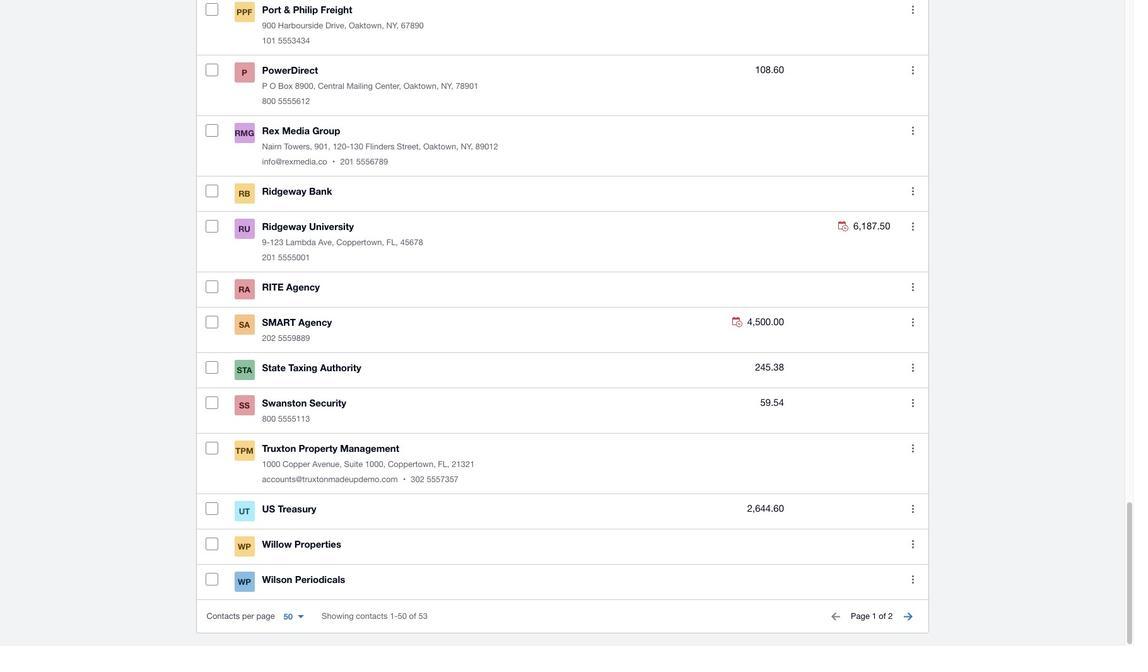Task type: describe. For each thing, give the bounding box(es) containing it.
13 more row options button from the top
[[901, 568, 926, 593]]

accounts@truxtonmadeupdemo.com
[[262, 476, 398, 485]]

more row options image for ru
[[913, 223, 914, 231]]

2 50 from the left
[[398, 613, 407, 622]]

port
[[262, 5, 281, 16]]

7 more row options button from the top
[[901, 311, 926, 336]]

smart agency 202 5559889
[[262, 318, 332, 344]]

108.60 link
[[756, 63, 784, 78]]

5555001
[[278, 254, 310, 263]]

3 more row options image from the top
[[913, 541, 914, 550]]

swanston
[[262, 398, 307, 410]]

5556789
[[356, 158, 388, 167]]

more row options image for sa
[[913, 319, 914, 327]]

2 more row options button from the top
[[901, 58, 926, 83]]

more row options image for truxton property management
[[913, 445, 914, 454]]

contacts
[[207, 613, 240, 622]]

6,187.50 link
[[839, 220, 891, 235]]

1000
[[262, 461, 280, 470]]

2,644.60 link
[[748, 502, 784, 518]]

6,187.50
[[854, 222, 891, 232]]

rite agency
[[262, 282, 320, 294]]

philip
[[293, 5, 318, 16]]

• inside truxton property management 1000 copper avenue, suite 1000, coppertown, fl, 21321 accounts@truxtonmadeupdemo.com • 302 5557357
[[403, 476, 406, 485]]

ppf
[[237, 8, 252, 18]]

rite
[[262, 282, 284, 294]]

flinders
[[366, 143, 395, 152]]

4,500.00
[[748, 318, 784, 328]]

rmg
[[235, 129, 254, 139]]

45678
[[401, 239, 423, 248]]

taxing
[[289, 363, 318, 374]]

more row options image for swanston security
[[913, 400, 914, 408]]

2 of from the left
[[879, 613, 886, 622]]

state taxing authority
[[262, 363, 361, 374]]

202
[[262, 335, 276, 344]]

oaktown, inside "port & philip freight 900 harbourside drive, oaktown, ny, 67890 101 5553434"
[[349, 22, 384, 31]]

ridgeway bank
[[262, 186, 332, 198]]

rex media group nairn towers, 901, 120-130 flinders street, oaktown, ny, 89012 info@rexmedia.co • 201 5556789
[[262, 126, 498, 167]]

5553434
[[278, 37, 310, 46]]

59.54 link
[[761, 396, 784, 412]]

130
[[350, 143, 363, 152]]

ridgeway for ridgeway university 9-123 lambda ave, coppertown, fl, 45678 201 5555001
[[262, 222, 307, 233]]

box
[[278, 82, 293, 92]]

central
[[318, 82, 344, 92]]

ridgeway university 9-123 lambda ave, coppertown, fl, 45678 201 5555001
[[262, 222, 423, 263]]

more row options image for p
[[913, 67, 914, 75]]

900
[[262, 22, 276, 31]]

sta
[[237, 366, 252, 376]]

truxton property management 1000 copper avenue, suite 1000, coppertown, fl, 21321 accounts@truxtonmadeupdemo.com • 302 5557357
[[262, 444, 475, 485]]

9 more row options button from the top
[[901, 391, 926, 417]]

more row options image for rb
[[913, 188, 914, 196]]

per
[[242, 613, 254, 622]]

management
[[340, 444, 400, 455]]

agency for smart agency 202 5559889
[[299, 318, 332, 329]]

50 button
[[276, 607, 312, 629]]

property
[[299, 444, 338, 455]]

6 more row options button from the top
[[901, 275, 926, 301]]

12 more row options button from the top
[[901, 533, 926, 558]]

powerdirect
[[262, 65, 318, 77]]

willow
[[262, 540, 292, 551]]

21321
[[452, 461, 475, 470]]

101
[[262, 37, 276, 46]]

truxton
[[262, 444, 296, 455]]

powerdirect p o box 8900, central mailing center, oaktown, ny, 78901 800 5555612
[[262, 65, 479, 107]]

harbourside
[[278, 22, 323, 31]]

us
[[262, 504, 275, 516]]

2
[[889, 613, 893, 622]]

security
[[310, 398, 347, 410]]

5555612
[[278, 97, 310, 107]]

800 inside swanston security 800 5555113
[[262, 415, 276, 425]]

ridgeway for ridgeway bank
[[262, 186, 307, 198]]

info@rexmedia.co
[[262, 158, 327, 167]]

drive,
[[326, 22, 347, 31]]

ss
[[239, 402, 250, 412]]

more row options image for sta
[[913, 365, 914, 373]]

5 more row options button from the top
[[901, 215, 926, 240]]

authority
[[320, 363, 361, 374]]

1000,
[[365, 461, 386, 470]]

oaktown, inside rex media group nairn towers, 901, 120-130 flinders street, oaktown, ny, 89012 info@rexmedia.co • 201 5556789
[[423, 143, 459, 152]]

ny, inside powerdirect p o box 8900, central mailing center, oaktown, ny, 78901 800 5555612
[[441, 82, 454, 92]]

freight
[[321, 5, 352, 16]]

more row options image for wp
[[913, 577, 914, 585]]

201 inside the ridgeway university 9-123 lambda ave, coppertown, fl, 45678 201 5555001
[[262, 254, 276, 263]]

page 1 of 2
[[851, 613, 893, 622]]

245.38
[[756, 363, 784, 374]]

page
[[257, 613, 275, 622]]

4,500.00 link
[[732, 316, 784, 331]]

next page image
[[896, 605, 921, 631]]

59.54
[[761, 398, 784, 409]]

9-
[[262, 239, 270, 248]]

901,
[[315, 143, 331, 152]]

bank
[[309, 186, 332, 198]]



Task type: locate. For each thing, give the bounding box(es) containing it.
oaktown, right drive,
[[349, 22, 384, 31]]

0 vertical spatial fl,
[[387, 239, 398, 248]]

89012
[[476, 143, 498, 152]]

group
[[313, 126, 340, 137]]

0 horizontal spatial coppertown,
[[337, 239, 384, 248]]

50 inside popup button
[[284, 613, 293, 623]]

wilson periodicals
[[262, 575, 345, 586]]

willow properties
[[262, 540, 341, 551]]

ny, left 67890
[[387, 22, 399, 31]]

oaktown,
[[349, 22, 384, 31], [404, 82, 439, 92], [423, 143, 459, 152]]

108.60
[[756, 65, 784, 76]]

university
[[309, 222, 354, 233]]

• inside rex media group nairn towers, 901, 120-130 flinders street, oaktown, ny, 89012 info@rexmedia.co • 201 5556789
[[332, 158, 335, 167]]

more row options image for ra
[[913, 284, 914, 292]]

0 vertical spatial 201
[[340, 158, 354, 167]]

50 left 53 at the left bottom
[[398, 613, 407, 622]]

1 vertical spatial coppertown,
[[388, 461, 436, 470]]

o
[[270, 82, 276, 92]]

wp left willow
[[238, 543, 251, 553]]

0 horizontal spatial 201
[[262, 254, 276, 263]]

coppertown, inside truxton property management 1000 copper avenue, suite 1000, coppertown, fl, 21321 accounts@truxtonmadeupdemo.com • 302 5557357
[[388, 461, 436, 470]]

1 vertical spatial wp
[[238, 578, 251, 588]]

201 down 9- at the left of the page
[[262, 254, 276, 263]]

1 horizontal spatial coppertown,
[[388, 461, 436, 470]]

1 ridgeway from the top
[[262, 186, 307, 198]]

media
[[282, 126, 310, 137]]

2 ridgeway from the top
[[262, 222, 307, 233]]

1 vertical spatial fl,
[[438, 461, 450, 470]]

ny,
[[387, 22, 399, 31], [441, 82, 454, 92], [461, 143, 473, 152]]

0 horizontal spatial 50
[[284, 613, 293, 623]]

0 vertical spatial wp
[[238, 543, 251, 553]]

more row options button
[[901, 0, 926, 23], [901, 58, 926, 83], [901, 119, 926, 144], [901, 179, 926, 205], [901, 215, 926, 240], [901, 275, 926, 301], [901, 311, 926, 336], [901, 356, 926, 381], [901, 391, 926, 417], [901, 437, 926, 462], [901, 497, 926, 523], [901, 533, 926, 558], [901, 568, 926, 593]]

swanston security 800 5555113
[[262, 398, 347, 425]]

ridgeway
[[262, 186, 307, 198], [262, 222, 307, 233]]

5559889
[[278, 335, 310, 344]]

1 horizontal spatial •
[[403, 476, 406, 485]]

previous page image
[[824, 605, 849, 631]]

0 vertical spatial ny,
[[387, 22, 399, 31]]

copper
[[283, 461, 310, 470]]

1 wp from the top
[[238, 543, 251, 553]]

street,
[[397, 143, 421, 152]]

1 vertical spatial ny,
[[441, 82, 454, 92]]

1 horizontal spatial p
[[262, 82, 268, 92]]

pagination element
[[197, 602, 929, 634]]

p
[[242, 68, 247, 78], [262, 82, 268, 92]]

oaktown, right street,
[[423, 143, 459, 152]]

oaktown, right center,
[[404, 82, 439, 92]]

1-
[[390, 613, 398, 622]]

ra
[[239, 285, 250, 295]]

agency right "rite"
[[286, 282, 320, 294]]

1 vertical spatial more row options image
[[913, 445, 914, 454]]

tpm
[[236, 447, 254, 457]]

0 vertical spatial ridgeway
[[262, 186, 307, 198]]

3 more row options image from the top
[[913, 127, 914, 136]]

1 vertical spatial ridgeway
[[262, 222, 307, 233]]

0 vertical spatial oaktown,
[[349, 22, 384, 31]]

0 vertical spatial agency
[[286, 282, 320, 294]]

sa
[[239, 321, 250, 331]]

50 right page
[[284, 613, 293, 623]]

2 vertical spatial more row options image
[[913, 541, 914, 550]]

4 more row options button from the top
[[901, 179, 926, 205]]

agency inside smart agency 202 5559889
[[299, 318, 332, 329]]

lambda
[[286, 239, 316, 248]]

1 vertical spatial agency
[[299, 318, 332, 329]]

1 vertical spatial 800
[[262, 415, 276, 425]]

0 horizontal spatial •
[[332, 158, 335, 167]]

78901
[[456, 82, 479, 92]]

agency for rite agency
[[286, 282, 320, 294]]

&
[[284, 5, 290, 16]]

800 down swanston
[[262, 415, 276, 425]]

agency
[[286, 282, 320, 294], [299, 318, 332, 329]]

800 inside powerdirect p o box 8900, central mailing center, oaktown, ny, 78901 800 5555612
[[262, 97, 276, 107]]

1 more row options image from the top
[[913, 6, 914, 14]]

wp
[[238, 543, 251, 553], [238, 578, 251, 588]]

wp for willow properties
[[238, 543, 251, 553]]

fl, left 45678
[[387, 239, 398, 248]]

page
[[851, 613, 870, 622]]

8 more row options button from the top
[[901, 356, 926, 381]]

treasury
[[278, 504, 317, 516]]

more row options image for ut
[[913, 506, 914, 514]]

contacts per page
[[207, 613, 275, 622]]

more row options image for ppf
[[913, 6, 914, 14]]

fl, inside the ridgeway university 9-123 lambda ave, coppertown, fl, 45678 201 5555001
[[387, 239, 398, 248]]

ny, inside rex media group nairn towers, 901, 120-130 flinders street, oaktown, ny, 89012 info@rexmedia.co • 201 5556789
[[461, 143, 473, 152]]

• down 120-
[[332, 158, 335, 167]]

0 vertical spatial 800
[[262, 97, 276, 107]]

more row options image
[[913, 6, 914, 14], [913, 67, 914, 75], [913, 127, 914, 136], [913, 188, 914, 196], [913, 223, 914, 231], [913, 284, 914, 292], [913, 319, 914, 327], [913, 365, 914, 373], [913, 506, 914, 514], [913, 577, 914, 585]]

periodicals
[[295, 575, 345, 586]]

properties
[[295, 540, 341, 551]]

ridgeway up 123
[[262, 222, 307, 233]]

p inside powerdirect p o box 8900, central mailing center, oaktown, ny, 78901 800 5555612
[[262, 82, 268, 92]]

• left 302
[[403, 476, 406, 485]]

coppertown, up 302
[[388, 461, 436, 470]]

wp left wilson
[[238, 578, 251, 588]]

oaktown, inside powerdirect p o box 8900, central mailing center, oaktown, ny, 78901 800 5555612
[[404, 82, 439, 92]]

more row options image
[[913, 400, 914, 408], [913, 445, 914, 454], [913, 541, 914, 550]]

0 vertical spatial p
[[242, 68, 247, 78]]

0 vertical spatial more row options image
[[913, 400, 914, 408]]

ru
[[239, 225, 251, 235]]

1 vertical spatial p
[[262, 82, 268, 92]]

8900,
[[295, 82, 316, 92]]

5555113
[[278, 415, 310, 425]]

245.38 link
[[756, 361, 784, 376]]

of left 2
[[879, 613, 886, 622]]

coppertown, down 'university'
[[337, 239, 384, 248]]

coppertown,
[[337, 239, 384, 248], [388, 461, 436, 470]]

1 800 from the top
[[262, 97, 276, 107]]

2 more row options image from the top
[[913, 67, 914, 75]]

of left 53 at the left bottom
[[409, 613, 416, 622]]

0 horizontal spatial ny,
[[387, 22, 399, 31]]

8 more row options image from the top
[[913, 365, 914, 373]]

wp for wilson periodicals
[[238, 578, 251, 588]]

fl, inside truxton property management 1000 copper avenue, suite 1000, coppertown, fl, 21321 accounts@truxtonmadeupdemo.com • 302 5557357
[[438, 461, 450, 470]]

7 more row options image from the top
[[913, 319, 914, 327]]

2 more row options image from the top
[[913, 445, 914, 454]]

50
[[284, 613, 293, 623], [398, 613, 407, 622]]

1 vertical spatial •
[[403, 476, 406, 485]]

ave,
[[318, 239, 334, 248]]

800 down o
[[262, 97, 276, 107]]

1 50 from the left
[[284, 613, 293, 623]]

wilson
[[262, 575, 293, 586]]

123
[[270, 239, 284, 248]]

1 horizontal spatial of
[[879, 613, 886, 622]]

2 800 from the top
[[262, 415, 276, 425]]

1 horizontal spatial 201
[[340, 158, 354, 167]]

•
[[332, 158, 335, 167], [403, 476, 406, 485]]

2 wp from the top
[[238, 578, 251, 588]]

800
[[262, 97, 276, 107], [262, 415, 276, 425]]

2 vertical spatial ny,
[[461, 143, 473, 152]]

ut
[[239, 508, 250, 518]]

1 more row options image from the top
[[913, 400, 914, 408]]

avenue,
[[313, 461, 342, 470]]

201 down 120-
[[340, 158, 354, 167]]

1 vertical spatial oaktown,
[[404, 82, 439, 92]]

10 more row options button from the top
[[901, 437, 926, 462]]

0 horizontal spatial p
[[242, 68, 247, 78]]

p left powerdirect
[[242, 68, 247, 78]]

1 horizontal spatial fl,
[[438, 461, 450, 470]]

coppertown, inside the ridgeway university 9-123 lambda ave, coppertown, fl, 45678 201 5555001
[[337, 239, 384, 248]]

rex
[[262, 126, 280, 137]]

0 vertical spatial coppertown,
[[337, 239, 384, 248]]

ny, inside "port & philip freight 900 harbourside drive, oaktown, ny, 67890 101 5553434"
[[387, 22, 399, 31]]

ny, left 89012
[[461, 143, 473, 152]]

11 more row options button from the top
[[901, 497, 926, 523]]

ridgeway down info@rexmedia.co
[[262, 186, 307, 198]]

center,
[[375, 82, 401, 92]]

fl, up 5557357
[[438, 461, 450, 470]]

2 vertical spatial oaktown,
[[423, 143, 459, 152]]

5 more row options image from the top
[[913, 223, 914, 231]]

showing
[[322, 613, 354, 622]]

9 more row options image from the top
[[913, 506, 914, 514]]

more row options image for rmg
[[913, 127, 914, 136]]

1 more row options button from the top
[[901, 0, 926, 23]]

suite
[[344, 461, 363, 470]]

3 more row options button from the top
[[901, 119, 926, 144]]

1 vertical spatial 201
[[262, 254, 276, 263]]

agency up the 5559889
[[299, 318, 332, 329]]

1 of from the left
[[409, 613, 416, 622]]

10 more row options image from the top
[[913, 577, 914, 585]]

state
[[262, 363, 286, 374]]

1 horizontal spatial ny,
[[441, 82, 454, 92]]

4 more row options image from the top
[[913, 188, 914, 196]]

towers,
[[284, 143, 312, 152]]

ridgeway inside the ridgeway university 9-123 lambda ave, coppertown, fl, 45678 201 5555001
[[262, 222, 307, 233]]

6 more row options image from the top
[[913, 284, 914, 292]]

201
[[340, 158, 354, 167], [262, 254, 276, 263]]

1 horizontal spatial 50
[[398, 613, 407, 622]]

fl,
[[387, 239, 398, 248], [438, 461, 450, 470]]

smart
[[262, 318, 296, 329]]

0 horizontal spatial of
[[409, 613, 416, 622]]

us treasury
[[262, 504, 317, 516]]

contacts
[[356, 613, 388, 622]]

2 horizontal spatial ny,
[[461, 143, 473, 152]]

ny, left 78901
[[441, 82, 454, 92]]

302
[[411, 476, 425, 485]]

2,644.60
[[748, 504, 784, 515]]

201 inside rex media group nairn towers, 901, 120-130 flinders street, oaktown, ny, 89012 info@rexmedia.co • 201 5556789
[[340, 158, 354, 167]]

port & philip freight 900 harbourside drive, oaktown, ny, 67890 101 5553434
[[262, 5, 424, 46]]

0 horizontal spatial fl,
[[387, 239, 398, 248]]

0 vertical spatial •
[[332, 158, 335, 167]]

p left o
[[262, 82, 268, 92]]



Task type: vqa. For each thing, say whether or not it's contained in the screenshot.


